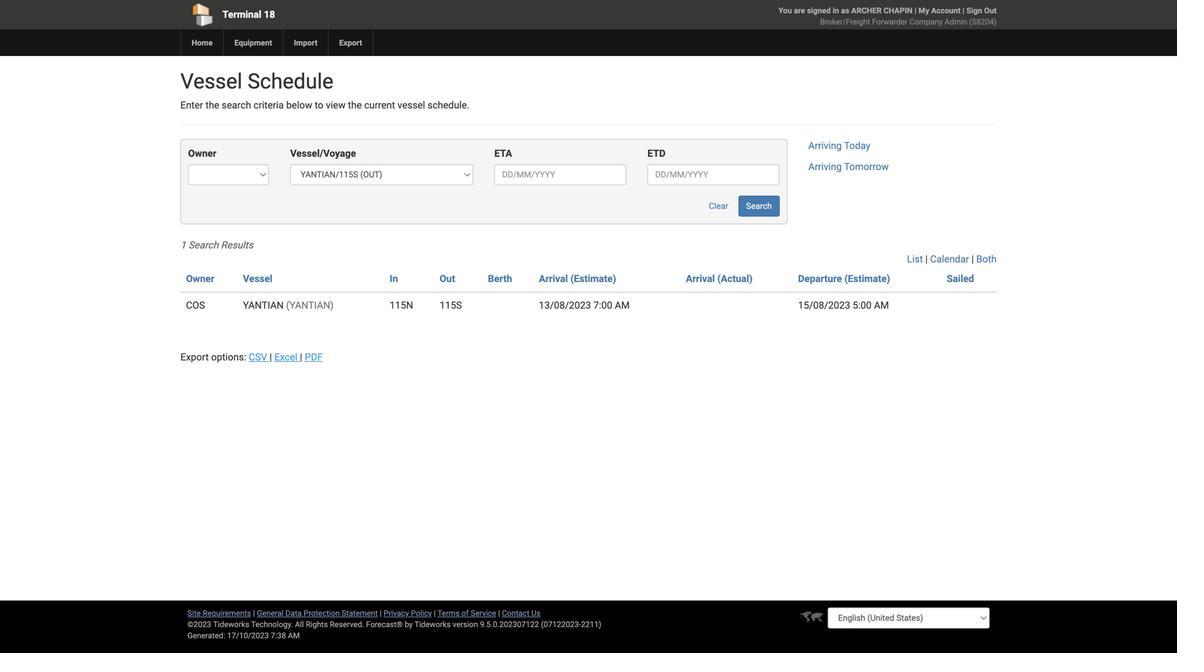 Task type: describe. For each thing, give the bounding box(es) containing it.
both link
[[977, 254, 997, 265]]

vessel
[[398, 100, 425, 111]]

am for 15/08/2023 5:00 am
[[874, 300, 889, 312]]

1 search results list | calendar | both
[[180, 240, 997, 265]]

cos
[[186, 300, 205, 312]]

| right csv
[[270, 352, 272, 363]]

tomorrow
[[844, 161, 889, 173]]

reserved.
[[330, 621, 364, 630]]

owner link
[[186, 273, 214, 285]]

my account link
[[919, 6, 961, 15]]

0 vertical spatial owner
[[188, 148, 217, 159]]

9.5.0.202307122
[[480, 621, 539, 630]]

data
[[286, 609, 302, 619]]

vessel link
[[243, 273, 273, 285]]

in
[[833, 6, 840, 15]]

excel link
[[275, 352, 300, 363]]

arriving for arriving tomorrow
[[809, 161, 842, 173]]

(07122023-
[[541, 621, 581, 630]]

to
[[315, 100, 324, 111]]

signed
[[807, 6, 831, 15]]

in
[[390, 273, 398, 285]]

| up tideworks
[[434, 609, 436, 619]]

equipment link
[[223, 29, 283, 56]]

schedule.
[[428, 100, 470, 111]]

17/10/2023
[[227, 632, 269, 641]]

pdf link
[[305, 352, 323, 363]]

arrival (estimate) link
[[539, 273, 616, 285]]

export for export options: csv | excel | pdf
[[180, 352, 209, 363]]

(actual)
[[718, 273, 753, 285]]

service
[[471, 609, 496, 619]]

arriving for arriving today
[[809, 140, 842, 152]]

terminal 18
[[223, 9, 275, 20]]

| left sign
[[963, 6, 965, 15]]

general
[[257, 609, 284, 619]]

7:00
[[594, 300, 613, 312]]

| left general
[[253, 609, 255, 619]]

tideworks
[[415, 621, 451, 630]]

departure
[[799, 273, 842, 285]]

as
[[841, 6, 850, 15]]

| left my
[[915, 6, 917, 15]]

company
[[910, 17, 943, 26]]

clear button
[[702, 196, 736, 217]]

ETD text field
[[648, 164, 780, 185]]

vessel/voyage
[[290, 148, 356, 159]]

vessel schedule enter the search criteria below to view the current vessel schedule.
[[180, 69, 470, 111]]

import link
[[283, 29, 328, 56]]

arriving tomorrow link
[[809, 161, 889, 173]]

options:
[[211, 352, 246, 363]]

export options: csv | excel | pdf
[[180, 352, 323, 363]]

vessel for vessel schedule enter the search criteria below to view the current vessel schedule.
[[180, 69, 243, 94]]

us
[[532, 609, 541, 619]]

berth
[[488, 273, 512, 285]]

| left both
[[972, 254, 974, 265]]

1 the from the left
[[206, 100, 219, 111]]

today
[[844, 140, 871, 152]]

115n
[[390, 300, 413, 312]]

current
[[364, 100, 395, 111]]

15/08/2023 5:00 am
[[799, 300, 889, 312]]

departure (estimate) link
[[799, 273, 891, 285]]

site
[[188, 609, 201, 619]]

rights
[[306, 621, 328, 630]]

terminal 18 link
[[180, 0, 508, 29]]

technology.
[[251, 621, 293, 630]]

search
[[222, 100, 251, 111]]

all
[[295, 621, 304, 630]]

yantian (yantian)
[[243, 300, 334, 312]]

pdf
[[305, 352, 323, 363]]

calendar
[[931, 254, 970, 265]]

are
[[794, 6, 805, 15]]

list
[[907, 254, 923, 265]]



Task type: locate. For each thing, give the bounding box(es) containing it.
list link
[[907, 254, 923, 265]]

terms of service link
[[438, 609, 496, 619]]

(estimate) for departure (estimate)
[[845, 273, 891, 285]]

0 vertical spatial search
[[746, 201, 772, 211]]

policy
[[411, 609, 432, 619]]

out up (58204)
[[985, 6, 997, 15]]

(estimate) down 1 search results list | calendar | both
[[571, 273, 616, 285]]

search right clear button on the top right of page
[[746, 201, 772, 211]]

you
[[779, 6, 792, 15]]

arrival for arrival (estimate)
[[539, 273, 568, 285]]

protection
[[304, 609, 340, 619]]

1 vertical spatial export
[[180, 352, 209, 363]]

sign
[[967, 6, 983, 15]]

account
[[932, 6, 961, 15]]

arriving down the 'arriving today' link
[[809, 161, 842, 173]]

broker/freight
[[820, 17, 871, 26]]

1 horizontal spatial the
[[348, 100, 362, 111]]

forwarder
[[873, 17, 908, 26]]

| up 9.5.0.202307122
[[498, 609, 500, 619]]

view
[[326, 100, 346, 111]]

search inside button
[[746, 201, 772, 211]]

privacy policy link
[[384, 609, 432, 619]]

statement
[[342, 609, 378, 619]]

calendar link
[[931, 254, 970, 265]]

equipment
[[234, 38, 272, 47]]

| up forecast®
[[380, 609, 382, 619]]

1 vertical spatial owner
[[186, 273, 214, 285]]

2 arriving from the top
[[809, 161, 842, 173]]

site requirements | general data protection statement | privacy policy | terms of service | contact us ©2023 tideworks technology. all rights reserved. forecast® by tideworks version 9.5.0.202307122 (07122023-2211) generated: 17/10/2023 7:38 am
[[188, 609, 602, 641]]

search
[[746, 201, 772, 211], [188, 240, 219, 251]]

am right 7:00
[[615, 300, 630, 312]]

1 vertical spatial vessel
[[243, 273, 273, 285]]

2 arrival from the left
[[686, 273, 715, 285]]

archer
[[852, 6, 882, 15]]

0 horizontal spatial am
[[288, 632, 300, 641]]

1 arriving from the top
[[809, 140, 842, 152]]

excel
[[275, 352, 298, 363]]

site requirements link
[[188, 609, 251, 619]]

| left pdf link
[[300, 352, 302, 363]]

my
[[919, 6, 930, 15]]

arrival for arrival (actual)
[[686, 273, 715, 285]]

13/08/2023
[[539, 300, 591, 312]]

terminal
[[223, 9, 262, 20]]

by
[[405, 621, 413, 630]]

sailed
[[947, 273, 975, 285]]

arrival left (actual)
[[686, 273, 715, 285]]

csv link
[[249, 352, 270, 363]]

terms
[[438, 609, 460, 619]]

0 horizontal spatial search
[[188, 240, 219, 251]]

ETA text field
[[495, 164, 627, 185]]

1 vertical spatial search
[[188, 240, 219, 251]]

arriving
[[809, 140, 842, 152], [809, 161, 842, 173]]

generated:
[[188, 632, 225, 641]]

am right 5:00
[[874, 300, 889, 312]]

export for export
[[339, 38, 362, 47]]

1 horizontal spatial export
[[339, 38, 362, 47]]

results
[[221, 240, 253, 251]]

vessel inside vessel schedule enter the search criteria below to view the current vessel schedule.
[[180, 69, 243, 94]]

sailed link
[[947, 273, 975, 285]]

0 horizontal spatial arrival
[[539, 273, 568, 285]]

the right view
[[348, 100, 362, 111]]

(yantian)
[[286, 300, 334, 312]]

1 horizontal spatial arrival
[[686, 273, 715, 285]]

15/08/2023
[[799, 300, 851, 312]]

0 vertical spatial arriving
[[809, 140, 842, 152]]

1 arrival from the left
[[539, 273, 568, 285]]

csv
[[249, 352, 267, 363]]

of
[[462, 609, 469, 619]]

1
[[180, 240, 186, 251]]

arriving tomorrow
[[809, 161, 889, 173]]

owner up cos
[[186, 273, 214, 285]]

eta
[[495, 148, 512, 159]]

1 horizontal spatial out
[[985, 6, 997, 15]]

out up the 115s
[[440, 273, 455, 285]]

you are signed in as archer chapin | my account | sign out broker/freight forwarder company admin (58204)
[[779, 6, 997, 26]]

©2023 tideworks
[[188, 621, 249, 630]]

enter
[[180, 100, 203, 111]]

|
[[915, 6, 917, 15], [963, 6, 965, 15], [926, 254, 928, 265], [972, 254, 974, 265], [270, 352, 272, 363], [300, 352, 302, 363], [253, 609, 255, 619], [380, 609, 382, 619], [434, 609, 436, 619], [498, 609, 500, 619]]

0 vertical spatial vessel
[[180, 69, 243, 94]]

1 (estimate) from the left
[[571, 273, 616, 285]]

13/08/2023 7:00 am
[[539, 300, 630, 312]]

requirements
[[203, 609, 251, 619]]

(estimate) for arrival (estimate)
[[571, 273, 616, 285]]

2 horizontal spatial am
[[874, 300, 889, 312]]

sign out link
[[967, 6, 997, 15]]

criteria
[[254, 100, 284, 111]]

chapin
[[884, 6, 913, 15]]

arrival (actual) link
[[686, 273, 753, 285]]

(estimate)
[[571, 273, 616, 285], [845, 273, 891, 285]]

1 horizontal spatial search
[[746, 201, 772, 211]]

out inside you are signed in as archer chapin | my account | sign out broker/freight forwarder company admin (58204)
[[985, 6, 997, 15]]

am for 13/08/2023 7:00 am
[[615, 300, 630, 312]]

1 vertical spatial out
[[440, 273, 455, 285]]

forecast®
[[366, 621, 403, 630]]

schedule
[[248, 69, 334, 94]]

0 horizontal spatial (estimate)
[[571, 273, 616, 285]]

the right enter
[[206, 100, 219, 111]]

| right "list"
[[926, 254, 928, 265]]

export
[[339, 38, 362, 47], [180, 352, 209, 363]]

18
[[264, 9, 275, 20]]

arriving up arriving tomorrow "link"
[[809, 140, 842, 152]]

vessel up yantian
[[243, 273, 273, 285]]

am down all
[[288, 632, 300, 641]]

out
[[985, 6, 997, 15], [440, 273, 455, 285]]

arrival
[[539, 273, 568, 285], [686, 273, 715, 285]]

5:00
[[853, 300, 872, 312]]

arriving today link
[[809, 140, 871, 152]]

the
[[206, 100, 219, 111], [348, 100, 362, 111]]

2 the from the left
[[348, 100, 362, 111]]

0 horizontal spatial out
[[440, 273, 455, 285]]

am inside the site requirements | general data protection statement | privacy policy | terms of service | contact us ©2023 tideworks technology. all rights reserved. forecast® by tideworks version 9.5.0.202307122 (07122023-2211) generated: 17/10/2023 7:38 am
[[288, 632, 300, 641]]

export down terminal 18 link
[[339, 38, 362, 47]]

0 vertical spatial out
[[985, 6, 997, 15]]

1 horizontal spatial (estimate)
[[845, 273, 891, 285]]

search right 1
[[188, 240, 219, 251]]

search inside 1 search results list | calendar | both
[[188, 240, 219, 251]]

export left options:
[[180, 352, 209, 363]]

am
[[615, 300, 630, 312], [874, 300, 889, 312], [288, 632, 300, 641]]

berth link
[[488, 273, 512, 285]]

owner down enter
[[188, 148, 217, 159]]

1 horizontal spatial vessel
[[243, 273, 273, 285]]

(estimate) up 5:00
[[845, 273, 891, 285]]

below
[[286, 100, 312, 111]]

2211)
[[581, 621, 602, 630]]

2 (estimate) from the left
[[845, 273, 891, 285]]

vessel up enter
[[180, 69, 243, 94]]

home link
[[180, 29, 223, 56]]

115s
[[440, 300, 462, 312]]

0 vertical spatial export
[[339, 38, 362, 47]]

1 vertical spatial arriving
[[809, 161, 842, 173]]

(58204)
[[970, 17, 997, 26]]

vessel for vessel
[[243, 273, 273, 285]]

0 horizontal spatial export
[[180, 352, 209, 363]]

out link
[[440, 273, 455, 285]]

1 horizontal spatial am
[[615, 300, 630, 312]]

7:38
[[271, 632, 286, 641]]

arriving today
[[809, 140, 871, 152]]

arrival (estimate)
[[539, 273, 616, 285]]

privacy
[[384, 609, 409, 619]]

0 horizontal spatial vessel
[[180, 69, 243, 94]]

yantian
[[243, 300, 284, 312]]

contact us link
[[502, 609, 541, 619]]

import
[[294, 38, 318, 47]]

arrival up 13/08/2023 at the top of the page
[[539, 273, 568, 285]]

0 horizontal spatial the
[[206, 100, 219, 111]]

arrival (actual)
[[686, 273, 753, 285]]

departure (estimate)
[[799, 273, 891, 285]]



Task type: vqa. For each thing, say whether or not it's contained in the screenshot.
the bottommost Export
yes



